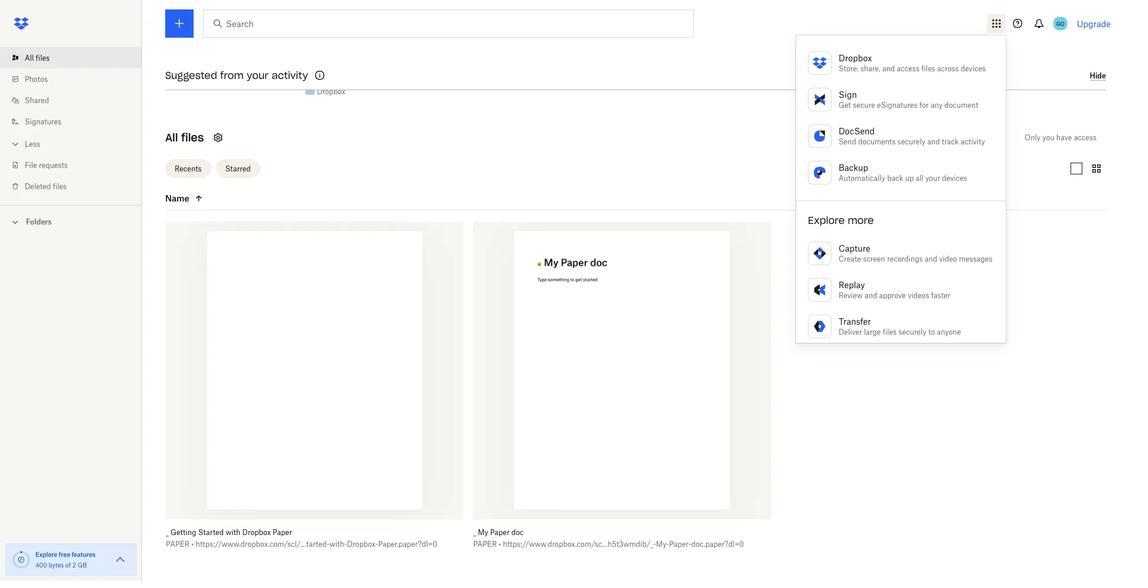 Task type: vqa. For each thing, say whether or not it's contained in the screenshot.
this within By selecting "Insert," I agree to be legally bound by this document and that the signature above is a legal representation of my signature.
no



Task type: describe. For each thing, give the bounding box(es) containing it.
all files link
[[9, 47, 142, 68]]

paper for _ my paper doc paper • https://www.dropbox.com/sc…h5t3wmdib/_-my-paper-doc.paper?dl=0
[[490, 529, 510, 538]]

dropbox inside dropbox store, share, and access files across devices
[[839, 53, 872, 63]]

documents
[[858, 137, 896, 146]]

create
[[839, 255, 861, 264]]

more
[[848, 215, 874, 227]]

photos
[[25, 75, 48, 84]]

starred button
[[216, 160, 260, 179]]

suggested from your activity
[[165, 69, 308, 81]]

1 vertical spatial all files
[[165, 131, 204, 145]]

and inside dropbox store, share, and access files across devices
[[882, 64, 895, 73]]

doc.paper
[[221, 61, 260, 71]]

_ getting started with dropbox paper button
[[166, 529, 438, 538]]

photos link
[[9, 68, 142, 90]]

folders button
[[0, 213, 142, 230]]

document
[[945, 101, 978, 109]]

signatures link
[[9, 111, 142, 132]]

sign get secure esignatures for any document
[[839, 89, 978, 109]]

all files inside 'link'
[[25, 53, 50, 62]]

securely inside the transfer deliver large files securely to anyone
[[899, 328, 926, 337]]

all files list item
[[0, 47, 142, 68]]

dropbox down _ my paper doc.paper
[[211, 74, 239, 83]]

less image
[[9, 138, 21, 150]]

free
[[59, 552, 70, 559]]

devices inside dropbox store, share, and access files across devices
[[961, 64, 986, 73]]

activity inside the docsend send documents securely and track activity
[[961, 137, 985, 146]]

with
[[226, 529, 240, 538]]

get
[[839, 101, 851, 109]]

and inside the docsend send documents securely and track activity
[[927, 137, 940, 146]]

2
[[72, 562, 76, 570]]

shared
[[25, 96, 49, 105]]

dropbox image
[[9, 12, 33, 35]]

paper inside _ my paper doc paper • https://www.dropbox.com/sc…h5t3wmdib/_-my-paper-doc.paper?dl=0
[[473, 541, 497, 550]]

back
[[887, 174, 903, 183]]

deleted
[[25, 182, 51, 191]]

deliver
[[839, 328, 862, 337]]

list containing all files
[[0, 40, 142, 205]]

all
[[916, 174, 924, 183]]

400
[[35, 562, 47, 570]]

up
[[905, 174, 914, 183]]

explore for explore more
[[808, 215, 845, 227]]

only you have access
[[1025, 134, 1097, 143]]

review
[[839, 291, 863, 300]]

dropbox store, share, and access files across devices
[[839, 53, 986, 73]]

_ for _ my paper doc.paper
[[177, 61, 180, 71]]

gb
[[78, 562, 87, 570]]

secure
[[853, 101, 875, 109]]

backup automatically back up all your devices
[[839, 163, 967, 183]]

folders
[[26, 218, 52, 227]]

getting for started
[[171, 529, 196, 538]]

• inside _ my paper doc paper • https://www.dropbox.com/sc…h5t3wmdib/_-my-paper-doc.paper?dl=0
[[499, 541, 501, 550]]

recents button
[[165, 160, 211, 179]]

shared link
[[9, 90, 142, 111]]

dropbox down paper.paper
[[317, 87, 345, 96]]

docsend send documents securely and track activity
[[839, 126, 985, 146]]

_ getting star… paper.paper
[[294, 61, 355, 84]]

0 horizontal spatial your
[[247, 69, 269, 81]]

file, _ getting started with dropbox paper.paper row
[[166, 223, 464, 558]]

have
[[1056, 134, 1072, 143]]

esignatures
[[877, 101, 918, 109]]

• inside _ getting started with dropbox paper paper • https://www.dropbox.com/scl/…tarted-with-dropbox-paper.paper?dl=0
[[191, 541, 194, 550]]

recents
[[175, 165, 202, 174]]

_ getting started with dropbox paper paper • https://www.dropbox.com/scl/…tarted-with-dropbox-paper.paper?dl=0
[[166, 529, 437, 550]]

only
[[1025, 134, 1041, 143]]

_ my paper doc button
[[473, 529, 745, 538]]

_ getting star… paper.paper link
[[282, 60, 367, 86]]

name button
[[165, 192, 264, 206]]

deleted files
[[25, 182, 67, 191]]

0 horizontal spatial activity
[[272, 69, 308, 81]]

_ my paper doc.paper link
[[177, 60, 260, 73]]

files inside dropbox store, share, and access files across devices
[[921, 64, 935, 73]]

_ my paper doc.paper
[[177, 61, 260, 71]]

to
[[928, 328, 935, 337]]

paper-
[[669, 541, 691, 550]]

features
[[72, 552, 96, 559]]

_ for _ my paper doc paper • https://www.dropbox.com/sc…h5t3wmdib/_-my-paper-doc.paper?dl=0
[[473, 529, 476, 538]]

files inside list item
[[36, 53, 50, 62]]

anyone
[[937, 328, 961, 337]]

upgrade link
[[1077, 19, 1111, 29]]

all inside all files 'link'
[[25, 53, 34, 62]]

faster
[[931, 291, 950, 300]]

signatures
[[25, 117, 61, 126]]

dropbox link for paper.paper
[[317, 86, 345, 98]]

_ my paper doc paper • https://www.dropbox.com/sc…h5t3wmdib/_-my-paper-doc.paper?dl=0
[[473, 529, 744, 550]]

screen
[[863, 255, 885, 264]]

sign
[[839, 89, 857, 99]]

less
[[25, 140, 40, 148]]

file requests link
[[9, 155, 142, 176]]

dropbox link for doc.paper
[[211, 73, 239, 85]]

paper.paper?dl=0
[[378, 541, 437, 550]]



Task type: locate. For each thing, give the bounding box(es) containing it.
transfer deliver large files securely to anyone
[[839, 317, 961, 337]]

across
[[937, 64, 959, 73]]

list
[[0, 40, 142, 205]]

all files
[[25, 53, 50, 62], [165, 131, 204, 145]]

securely inside the docsend send documents securely and track activity
[[898, 137, 925, 146]]

my inside _ my paper doc.paper link
[[182, 61, 194, 71]]

explore
[[808, 215, 845, 227], [35, 552, 57, 559]]

docsend
[[839, 126, 875, 136]]

your
[[247, 69, 269, 81], [926, 174, 940, 183]]

1 horizontal spatial explore
[[808, 215, 845, 227]]

1 horizontal spatial dropbox link
[[317, 86, 345, 98]]

getting inside _ getting started with dropbox paper paper • https://www.dropbox.com/scl/…tarted-with-dropbox-paper.paper?dl=0
[[171, 529, 196, 538]]

2 paper from the left
[[473, 541, 497, 550]]

1 horizontal spatial paper
[[273, 529, 292, 538]]

deleted files link
[[9, 176, 142, 197]]

paper
[[197, 61, 219, 71], [273, 529, 292, 538], [490, 529, 510, 538]]

1 horizontal spatial •
[[499, 541, 501, 550]]

dropbox
[[839, 53, 872, 63], [211, 74, 239, 83], [317, 87, 345, 96], [242, 529, 271, 538]]

messages
[[959, 255, 992, 264]]

devices
[[961, 64, 986, 73], [942, 174, 967, 183]]

0 horizontal spatial paper
[[197, 61, 219, 71]]

transfer
[[839, 317, 871, 327]]

files left across
[[921, 64, 935, 73]]

0 vertical spatial access
[[897, 64, 920, 73]]

access
[[897, 64, 920, 73], [1074, 134, 1097, 143]]

file
[[25, 161, 37, 170]]

for
[[920, 101, 929, 109]]

1 horizontal spatial getting
[[300, 61, 330, 71]]

approve
[[879, 291, 906, 300]]

explore inside explore free features 400 bytes of 2 gb
[[35, 552, 57, 559]]

0 vertical spatial my
[[182, 61, 194, 71]]

capture
[[839, 243, 870, 253]]

files inside the transfer deliver large files securely to anyone
[[883, 328, 897, 337]]

1 vertical spatial activity
[[961, 137, 985, 146]]

dropbox up store,
[[839, 53, 872, 63]]

dropbox link down paper.paper
[[317, 86, 345, 98]]

devices right all
[[942, 174, 967, 183]]

all up photos
[[25, 53, 34, 62]]

file requests
[[25, 161, 68, 170]]

dropbox up https://www.dropbox.com/scl/…tarted-
[[242, 529, 271, 538]]

1 vertical spatial securely
[[899, 328, 926, 337]]

1 vertical spatial getting
[[171, 529, 196, 538]]

explore for explore free features 400 bytes of 2 gb
[[35, 552, 57, 559]]

getting up paper.paper
[[300, 61, 330, 71]]

_ for _ getting star… paper.paper
[[294, 61, 298, 71]]

doc
[[511, 529, 524, 538]]

2 • from the left
[[499, 541, 501, 550]]

0 vertical spatial devices
[[961, 64, 986, 73]]

and
[[882, 64, 895, 73], [927, 137, 940, 146], [925, 255, 937, 264], [865, 291, 877, 300]]

files up recents 'button'
[[181, 131, 204, 145]]

paper left from
[[197, 61, 219, 71]]

https://www.dropbox.com/scl/…tarted-
[[196, 541, 329, 550]]

0 vertical spatial your
[[247, 69, 269, 81]]

send
[[839, 137, 856, 146]]

your right all
[[926, 174, 940, 183]]

you
[[1042, 134, 1054, 143]]

explore up the 400
[[35, 552, 57, 559]]

all files up recents
[[165, 131, 204, 145]]

my for _ my paper doc paper • https://www.dropbox.com/sc…h5t3wmdib/_-my-paper-doc.paper?dl=0
[[478, 529, 488, 538]]

1 horizontal spatial access
[[1074, 134, 1097, 143]]

quota usage element
[[12, 551, 31, 570]]

upgrade
[[1077, 19, 1111, 29]]

your inside backup automatically back up all your devices
[[926, 174, 940, 183]]

1 vertical spatial all
[[165, 131, 178, 145]]

any
[[931, 101, 943, 109]]

securely up backup automatically back up all your devices
[[898, 137, 925, 146]]

1 horizontal spatial your
[[926, 174, 940, 183]]

track
[[942, 137, 959, 146]]

and inside replay review and approve videos faster
[[865, 291, 877, 300]]

0 vertical spatial all
[[25, 53, 34, 62]]

getting inside _ getting star… paper.paper
[[300, 61, 330, 71]]

_ left from
[[177, 61, 180, 71]]

2 horizontal spatial paper
[[490, 529, 510, 538]]

0 horizontal spatial dropbox link
[[211, 73, 239, 85]]

and left track
[[927, 137, 940, 146]]

paper inside _ my paper doc.paper link
[[197, 61, 219, 71]]

paper.paper
[[301, 74, 348, 84]]

1 vertical spatial devices
[[942, 174, 967, 183]]

1 vertical spatial dropbox link
[[317, 86, 345, 98]]

0 horizontal spatial access
[[897, 64, 920, 73]]

from
[[220, 69, 244, 81]]

and right review
[[865, 291, 877, 300]]

file, _ my paper doc.paper row
[[473, 223, 771, 558]]

starred
[[225, 165, 251, 174]]

replay review and approve videos faster
[[839, 280, 950, 300]]

my
[[182, 61, 194, 71], [478, 529, 488, 538]]

0 horizontal spatial all
[[25, 53, 34, 62]]

1 vertical spatial access
[[1074, 134, 1097, 143]]

replay
[[839, 280, 865, 290]]

_ left the started at the left of the page
[[166, 529, 169, 538]]

0 horizontal spatial •
[[191, 541, 194, 550]]

_ left star…
[[294, 61, 298, 71]]

getting left the started at the left of the page
[[171, 529, 196, 538]]

all up recents
[[165, 131, 178, 145]]

access up "sign get secure esignatures for any document"
[[897, 64, 920, 73]]

explore left more
[[808, 215, 845, 227]]

access inside dropbox store, share, and access files across devices
[[897, 64, 920, 73]]

my-
[[656, 541, 669, 550]]

star…
[[332, 61, 355, 71]]

files right the "deleted"
[[53, 182, 67, 191]]

securely left to
[[899, 328, 926, 337]]

_ left doc
[[473, 529, 476, 538]]

access right have
[[1074, 134, 1097, 143]]

0 horizontal spatial explore
[[35, 552, 57, 559]]

activity right the "doc.paper"
[[272, 69, 308, 81]]

files up photos
[[36, 53, 50, 62]]

activity right track
[[961, 137, 985, 146]]

started
[[198, 529, 224, 538]]

_ inside _ getting star… paper.paper
[[294, 61, 298, 71]]

0 horizontal spatial all files
[[25, 53, 50, 62]]

0 vertical spatial dropbox link
[[211, 73, 239, 85]]

all files up photos
[[25, 53, 50, 62]]

dropbox-
[[347, 541, 378, 550]]

paper left doc
[[490, 529, 510, 538]]

1 vertical spatial my
[[478, 529, 488, 538]]

getting
[[300, 61, 330, 71], [171, 529, 196, 538]]

_ for _ getting started with dropbox paper paper • https://www.dropbox.com/scl/…tarted-with-dropbox-paper.paper?dl=0
[[166, 529, 169, 538]]

0 vertical spatial all files
[[25, 53, 50, 62]]

recordings
[[887, 255, 923, 264]]

1 vertical spatial your
[[926, 174, 940, 183]]

name
[[165, 194, 189, 204]]

video
[[939, 255, 957, 264]]

videos
[[908, 291, 929, 300]]

and right share,
[[882, 64, 895, 73]]

and left 'video'
[[925, 255, 937, 264]]

devices inside backup automatically back up all your devices
[[942, 174, 967, 183]]

0 vertical spatial activity
[[272, 69, 308, 81]]

getting for star…
[[300, 61, 330, 71]]

paper up https://www.dropbox.com/scl/…tarted-
[[273, 529, 292, 538]]

•
[[191, 541, 194, 550], [499, 541, 501, 550]]

automatically
[[839, 174, 885, 183]]

bytes
[[49, 562, 64, 570]]

my inside _ my paper doc paper • https://www.dropbox.com/sc…h5t3wmdib/_-my-paper-doc.paper?dl=0
[[478, 529, 488, 538]]

store,
[[839, 64, 859, 73]]

https://www.dropbox.com/sc…h5t3wmdib/_-
[[503, 541, 656, 550]]

0 vertical spatial securely
[[898, 137, 925, 146]]

0 vertical spatial explore
[[808, 215, 845, 227]]

1 horizontal spatial activity
[[961, 137, 985, 146]]

1 • from the left
[[191, 541, 194, 550]]

paper inside _ getting started with dropbox paper paper • https://www.dropbox.com/scl/…tarted-with-dropbox-paper.paper?dl=0
[[273, 529, 292, 538]]

files right 'large'
[[883, 328, 897, 337]]

with-
[[329, 541, 347, 550]]

1 vertical spatial explore
[[35, 552, 57, 559]]

1 paper from the left
[[166, 541, 190, 550]]

paper
[[166, 541, 190, 550], [473, 541, 497, 550]]

my for _ my paper doc.paper
[[182, 61, 194, 71]]

paper inside _ my paper doc paper • https://www.dropbox.com/sc…h5t3wmdib/_-my-paper-doc.paper?dl=0
[[490, 529, 510, 538]]

0 vertical spatial getting
[[300, 61, 330, 71]]

dropbox inside _ getting started with dropbox paper paper • https://www.dropbox.com/scl/…tarted-with-dropbox-paper.paper?dl=0
[[242, 529, 271, 538]]

0 horizontal spatial paper
[[166, 541, 190, 550]]

large
[[864, 328, 881, 337]]

0 horizontal spatial getting
[[171, 529, 196, 538]]

doc.paper?dl=0
[[691, 541, 744, 550]]

all
[[25, 53, 34, 62], [165, 131, 178, 145]]

my left doc
[[478, 529, 488, 538]]

1 horizontal spatial all files
[[165, 131, 204, 145]]

activity
[[272, 69, 308, 81], [961, 137, 985, 146]]

devices right across
[[961, 64, 986, 73]]

0 horizontal spatial my
[[182, 61, 194, 71]]

explore free features 400 bytes of 2 gb
[[35, 552, 96, 570]]

requests
[[39, 161, 68, 170]]

my left from
[[182, 61, 194, 71]]

and inside capture create screen recordings and video messages
[[925, 255, 937, 264]]

dropbox link down _ my paper doc.paper
[[211, 73, 239, 85]]

capture create screen recordings and video messages
[[839, 243, 992, 264]]

explore more
[[808, 215, 874, 227]]

1 horizontal spatial my
[[478, 529, 488, 538]]

paper inside _ getting started with dropbox paper paper • https://www.dropbox.com/scl/…tarted-with-dropbox-paper.paper?dl=0
[[166, 541, 190, 550]]

1 horizontal spatial all
[[165, 131, 178, 145]]

share,
[[861, 64, 880, 73]]

_ inside _ getting started with dropbox paper paper • https://www.dropbox.com/scl/…tarted-with-dropbox-paper.paper?dl=0
[[166, 529, 169, 538]]

paper for _ my paper doc.paper
[[197, 61, 219, 71]]

files
[[36, 53, 50, 62], [921, 64, 935, 73], [181, 131, 204, 145], [53, 182, 67, 191], [883, 328, 897, 337]]

backup
[[839, 163, 868, 173]]

_ inside _ my paper doc paper • https://www.dropbox.com/sc…h5t3wmdib/_-my-paper-doc.paper?dl=0
[[473, 529, 476, 538]]

your right from
[[247, 69, 269, 81]]

1 horizontal spatial paper
[[473, 541, 497, 550]]



